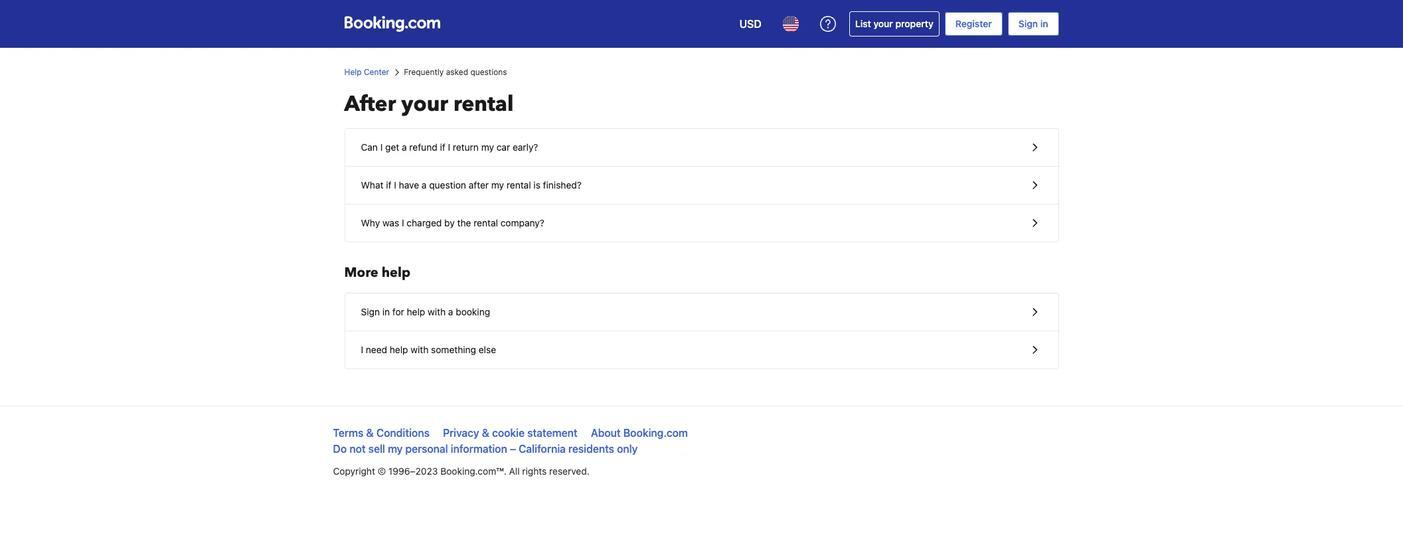 Task type: locate. For each thing, give the bounding box(es) containing it.
in for sign in for help with a booking
[[382, 306, 390, 317]]

i
[[380, 141, 383, 153], [448, 141, 450, 153], [394, 179, 396, 191], [402, 217, 404, 228], [361, 344, 363, 355]]

your for property
[[874, 18, 893, 29]]

help right need
[[390, 344, 408, 355]]

if inside "button"
[[440, 141, 445, 153]]

1 horizontal spatial a
[[422, 179, 427, 191]]

with left booking
[[428, 306, 446, 317]]

with
[[428, 306, 446, 317], [411, 344, 429, 355]]

&
[[366, 427, 374, 439], [482, 427, 489, 439]]

something
[[431, 344, 476, 355]]

early?
[[513, 141, 538, 153]]

1 vertical spatial with
[[411, 344, 429, 355]]

can
[[361, 141, 378, 153]]

charged
[[407, 217, 442, 228]]

1 & from the left
[[366, 427, 374, 439]]

i left return
[[448, 141, 450, 153]]

1 vertical spatial my
[[491, 179, 504, 191]]

help
[[382, 264, 410, 282], [407, 306, 425, 317], [390, 344, 408, 355]]

sign in for help with a booking button
[[345, 294, 1058, 331]]

1 vertical spatial rental
[[507, 179, 531, 191]]

questions
[[470, 67, 507, 77]]

is
[[534, 179, 541, 191]]

i left have
[[394, 179, 396, 191]]

after your rental
[[344, 90, 514, 119]]

what if i have a question after my rental is finished? button
[[345, 167, 1058, 205]]

sign right register
[[1019, 18, 1038, 29]]

©
[[378, 466, 386, 477]]

center
[[364, 67, 389, 77]]

sign inside sign in for help with a booking link
[[361, 306, 380, 317]]

0 horizontal spatial in
[[382, 306, 390, 317]]

by
[[444, 217, 455, 228]]

a
[[402, 141, 407, 153], [422, 179, 427, 191], [448, 306, 453, 317]]

if right refund
[[440, 141, 445, 153]]

sign left for
[[361, 306, 380, 317]]

residents
[[568, 443, 614, 455]]

1 horizontal spatial sign
[[1019, 18, 1038, 29]]

0 horizontal spatial sign
[[361, 306, 380, 317]]

terms & conditions
[[333, 427, 430, 439]]

& up sell
[[366, 427, 374, 439]]

help right for
[[407, 306, 425, 317]]

0 vertical spatial a
[[402, 141, 407, 153]]

sign inside sign in link
[[1019, 18, 1038, 29]]

more
[[344, 264, 378, 282]]

with left the something on the left
[[411, 344, 429, 355]]

1 horizontal spatial your
[[874, 18, 893, 29]]

in inside button
[[382, 306, 390, 317]]

0 horizontal spatial your
[[401, 90, 448, 119]]

privacy & cookie statement
[[443, 427, 578, 439]]

2 vertical spatial my
[[388, 443, 403, 455]]

rental
[[454, 90, 514, 119], [507, 179, 531, 191], [474, 217, 498, 228]]

with inside button
[[428, 306, 446, 317]]

1 vertical spatial help
[[407, 306, 425, 317]]

frequently asked questions
[[404, 67, 507, 77]]

0 vertical spatial sign
[[1019, 18, 1038, 29]]

sign in
[[1019, 18, 1048, 29]]

else
[[479, 344, 496, 355]]

about
[[591, 427, 621, 439]]

1 horizontal spatial in
[[1040, 18, 1048, 29]]

terms
[[333, 427, 364, 439]]

0 vertical spatial in
[[1040, 18, 1048, 29]]

a inside "button"
[[402, 141, 407, 153]]

register
[[956, 18, 992, 29]]

can i get a refund if i return my car early?
[[361, 141, 538, 153]]

car
[[497, 141, 510, 153]]

my left 'car'
[[481, 141, 494, 153]]

rental down 'questions'
[[454, 90, 514, 119]]

1996–2023
[[388, 466, 438, 477]]

your down frequently
[[401, 90, 448, 119]]

my right after
[[491, 179, 504, 191]]

help inside sign in for help with a booking link
[[407, 306, 425, 317]]

0 horizontal spatial if
[[386, 179, 392, 191]]

my down conditions
[[388, 443, 403, 455]]

1 horizontal spatial if
[[440, 141, 445, 153]]

2 vertical spatial rental
[[474, 217, 498, 228]]

booking
[[456, 306, 490, 317]]

a left booking
[[448, 306, 453, 317]]

privacy & cookie statement link
[[443, 427, 578, 439]]

0 vertical spatial if
[[440, 141, 445, 153]]

what
[[361, 179, 384, 191]]

do not sell my personal information – california residents only link
[[333, 443, 638, 455]]

1 vertical spatial your
[[401, 90, 448, 119]]

more help
[[344, 264, 410, 282]]

sign
[[1019, 18, 1038, 29], [361, 306, 380, 317]]

my inside about booking.com do not sell my personal information – california residents only
[[388, 443, 403, 455]]

register link
[[945, 12, 1003, 36]]

0 vertical spatial my
[[481, 141, 494, 153]]

booking.com™.
[[440, 466, 507, 477]]

after
[[344, 90, 396, 119]]

& up the do not sell my personal information – california residents only link
[[482, 427, 489, 439]]

rental left is
[[507, 179, 531, 191]]

why was i charged by the rental company? button
[[345, 205, 1058, 242]]

help right more
[[382, 264, 410, 282]]

1 vertical spatial if
[[386, 179, 392, 191]]

a right get
[[402, 141, 407, 153]]

0 horizontal spatial &
[[366, 427, 374, 439]]

0 vertical spatial your
[[874, 18, 893, 29]]

1 vertical spatial in
[[382, 306, 390, 317]]

rental inside button
[[507, 179, 531, 191]]

if
[[440, 141, 445, 153], [386, 179, 392, 191]]

0 horizontal spatial a
[[402, 141, 407, 153]]

have
[[399, 179, 419, 191]]

all
[[509, 466, 520, 477]]

only
[[617, 443, 638, 455]]

your
[[874, 18, 893, 29], [401, 90, 448, 119]]

help
[[344, 67, 362, 77]]

with inside button
[[411, 344, 429, 355]]

need
[[366, 344, 387, 355]]

1 vertical spatial sign
[[361, 306, 380, 317]]

after
[[469, 179, 489, 191]]

sign for sign in for help with a booking
[[361, 306, 380, 317]]

help center button
[[344, 66, 389, 78]]

i inside button
[[394, 179, 396, 191]]

1 horizontal spatial &
[[482, 427, 489, 439]]

sign in for help with a booking
[[361, 306, 490, 317]]

0 vertical spatial with
[[428, 306, 446, 317]]

my
[[481, 141, 494, 153], [491, 179, 504, 191], [388, 443, 403, 455]]

return
[[453, 141, 479, 153]]

in
[[1040, 18, 1048, 29], [382, 306, 390, 317]]

2 & from the left
[[482, 427, 489, 439]]

i left get
[[380, 141, 383, 153]]

your right list
[[874, 18, 893, 29]]

i need help with something else
[[361, 344, 496, 355]]

2 horizontal spatial a
[[448, 306, 453, 317]]

if right what
[[386, 179, 392, 191]]

2 vertical spatial help
[[390, 344, 408, 355]]

2 vertical spatial a
[[448, 306, 453, 317]]

rental right the at the top left of the page
[[474, 217, 498, 228]]

a right have
[[422, 179, 427, 191]]

the
[[457, 217, 471, 228]]



Task type: vqa. For each thing, say whether or not it's contained in the screenshot.
personal
yes



Task type: describe. For each thing, give the bounding box(es) containing it.
statement
[[527, 427, 578, 439]]

help center
[[344, 67, 389, 77]]

in for sign in
[[1040, 18, 1048, 29]]

copyright
[[333, 466, 375, 477]]

not
[[350, 443, 366, 455]]

what if i have a question after my rental is finished?
[[361, 179, 582, 191]]

rights
[[522, 466, 547, 477]]

sign for sign in
[[1019, 18, 1038, 29]]

usd
[[740, 18, 762, 30]]

reserved.
[[549, 466, 590, 477]]

& for terms
[[366, 427, 374, 439]]

why was i charged by the rental company?
[[361, 217, 544, 228]]

terms & conditions link
[[333, 427, 430, 439]]

for
[[392, 306, 404, 317]]

privacy
[[443, 427, 479, 439]]

0 vertical spatial help
[[382, 264, 410, 282]]

get
[[385, 141, 399, 153]]

california
[[519, 443, 566, 455]]

usd button
[[732, 8, 770, 40]]

if inside button
[[386, 179, 392, 191]]

rental inside button
[[474, 217, 498, 228]]

company?
[[501, 217, 544, 228]]

sell
[[368, 443, 385, 455]]

& for privacy
[[482, 427, 489, 439]]

finished?
[[543, 179, 582, 191]]

my inside button
[[491, 179, 504, 191]]

sign in link
[[1008, 12, 1059, 36]]

do
[[333, 443, 347, 455]]

–
[[510, 443, 516, 455]]

refund
[[409, 141, 437, 153]]

1 vertical spatial a
[[422, 179, 427, 191]]

your for rental
[[401, 90, 448, 119]]

list your property
[[855, 18, 934, 29]]

i right the was
[[402, 217, 404, 228]]

sign in for help with a booking link
[[345, 294, 1058, 331]]

cookie
[[492, 427, 525, 439]]

about booking.com do not sell my personal information – california residents only
[[333, 427, 688, 455]]

copyright © 1996–2023 booking.com™. all rights reserved.
[[333, 466, 590, 477]]

can i get a refund if i return my car early? button
[[345, 129, 1058, 167]]

conditions
[[376, 427, 430, 439]]

was
[[382, 217, 399, 228]]

i left need
[[361, 344, 363, 355]]

0 vertical spatial rental
[[454, 90, 514, 119]]

i need help with something else button
[[345, 331, 1058, 369]]

booking.com
[[623, 427, 688, 439]]

help inside i need help with something else button
[[390, 344, 408, 355]]

about booking.com link
[[591, 427, 688, 439]]

personal
[[405, 443, 448, 455]]

list
[[855, 18, 871, 29]]

frequently
[[404, 67, 444, 77]]

my inside "button"
[[481, 141, 494, 153]]

property
[[896, 18, 934, 29]]

list your property link
[[849, 11, 940, 37]]

information
[[451, 443, 507, 455]]

question
[[429, 179, 466, 191]]

booking.com online hotel reservations image
[[344, 16, 440, 32]]

why
[[361, 217, 380, 228]]

asked
[[446, 67, 468, 77]]



